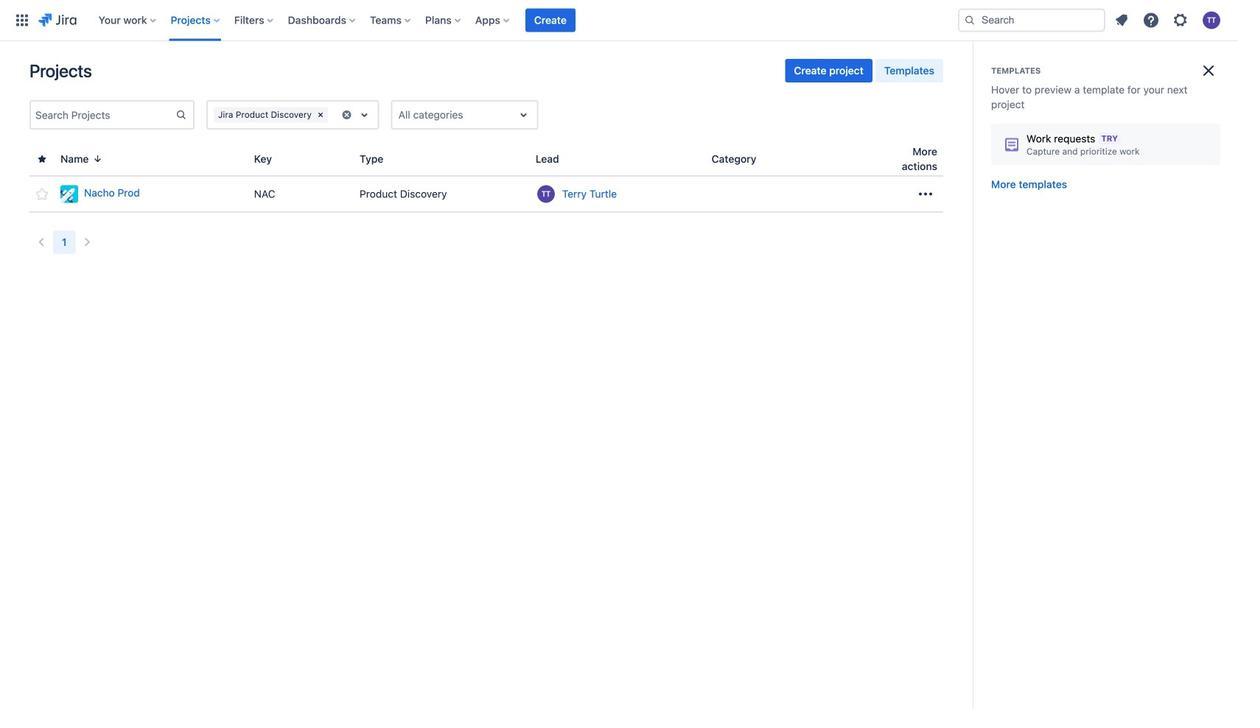 Task type: describe. For each thing, give the bounding box(es) containing it.
star nacho prod image
[[33, 185, 51, 203]]

next image
[[79, 234, 96, 251]]

appswitcher icon image
[[13, 11, 31, 29]]

clear image
[[341, 109, 353, 121]]

primary element
[[9, 0, 947, 41]]

more image
[[917, 185, 935, 203]]

settings image
[[1172, 11, 1190, 29]]

Search field
[[958, 8, 1106, 32]]

notifications image
[[1113, 11, 1131, 29]]

close image
[[1200, 62, 1218, 80]]



Task type: locate. For each thing, give the bounding box(es) containing it.
Search Projects text field
[[31, 105, 175, 125]]

2 open image from the left
[[515, 106, 533, 124]]

None text field
[[399, 108, 401, 122]]

help image
[[1143, 11, 1160, 29]]

1 horizontal spatial open image
[[515, 106, 533, 124]]

0 horizontal spatial open image
[[356, 106, 374, 124]]

clear image
[[315, 109, 327, 121]]

group
[[785, 59, 944, 83]]

previous image
[[32, 234, 50, 251]]

open image
[[356, 106, 374, 124], [515, 106, 533, 124]]

banner
[[0, 0, 1238, 41]]

search image
[[964, 14, 976, 26]]

1 open image from the left
[[356, 106, 374, 124]]

jira image
[[38, 11, 76, 29], [38, 11, 76, 29]]

your profile and settings image
[[1203, 11, 1221, 29]]



Task type: vqa. For each thing, say whether or not it's contained in the screenshot.
the Notifications image
yes



